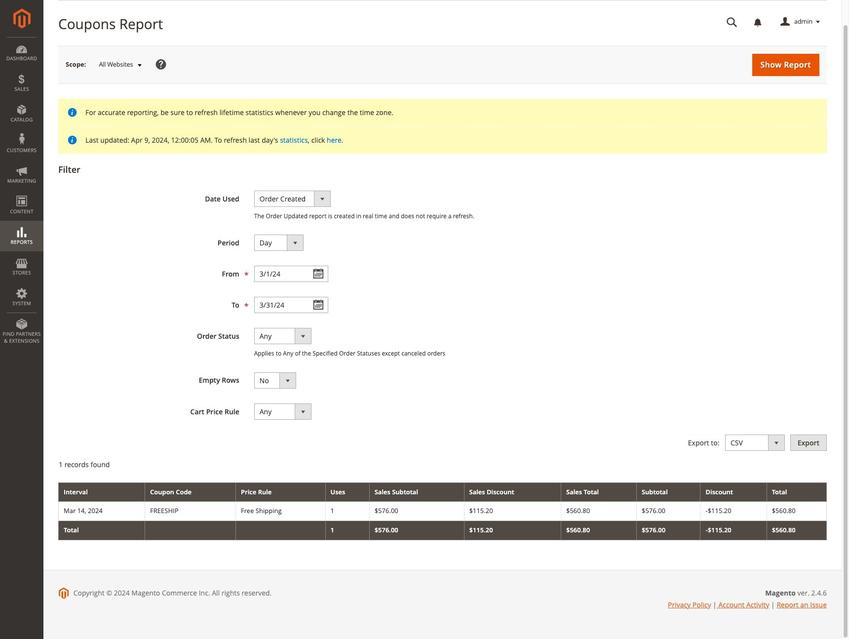 Task type: describe. For each thing, give the bounding box(es) containing it.
magento admin panel image
[[13, 8, 30, 29]]



Task type: locate. For each thing, give the bounding box(es) containing it.
menu bar
[[0, 37, 43, 349]]

None text field
[[720, 13, 745, 31], [254, 297, 328, 313], [720, 13, 745, 31], [254, 297, 328, 313]]

None text field
[[254, 266, 328, 282]]



Task type: vqa. For each thing, say whether or not it's contained in the screenshot.
checkbox
no



